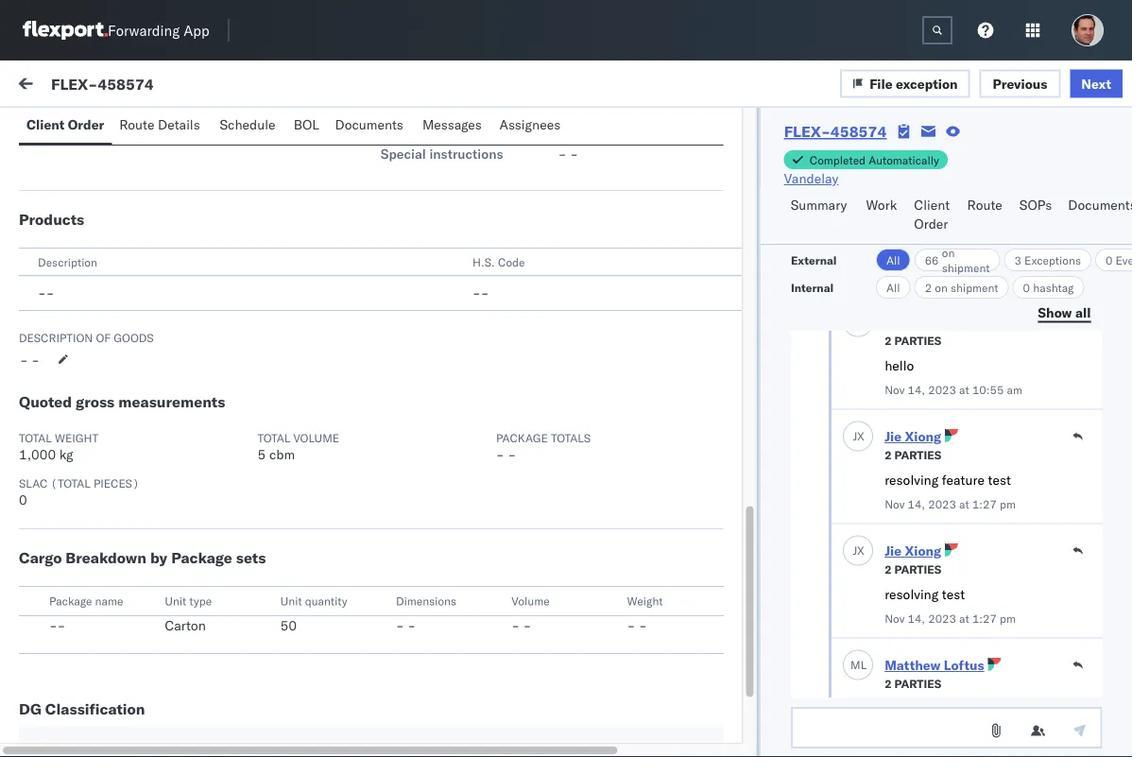 Task type: locate. For each thing, give the bounding box(es) containing it.
1 vertical spatial documents button
[[1061, 188, 1132, 244]]

description left of
[[19, 330, 93, 345]]

1 horizontal spatial unit
[[280, 594, 302, 608]]

jie down hello
[[884, 429, 901, 445]]

1 unit from the left
[[165, 594, 186, 608]]

1 vertical spatial resolving
[[884, 472, 938, 488]]

external down summary button
[[791, 253, 837, 267]]

2 for feature
[[884, 449, 891, 463]]

all for 66
[[886, 253, 900, 267]]

vandelay up the summary
[[784, 170, 839, 187]]

2 parties from the top
[[894, 449, 941, 463]]

0 vertical spatial test
[[222, 237, 245, 254]]

0 vertical spatial all button
[[876, 249, 911, 271]]

nov
[[884, 383, 904, 397], [884, 498, 904, 512], [884, 612, 904, 626]]

1 horizontal spatial documents button
[[1061, 188, 1132, 244]]

related work item/shipment
[[596, 164, 744, 178]]

1 vertical spatial 458574
[[831, 122, 887, 141]]

resolving for resolving test nov 14, 2023 at 1:27 pm
[[884, 586, 938, 603]]

3 parties from the top
[[894, 563, 941, 577]]

j
[[853, 429, 857, 443], [853, 544, 857, 558]]

schedule button
[[212, 108, 286, 145]]

1 horizontal spatial (0)
[[176, 120, 201, 137]]

0 horizontal spatial client order button
[[19, 108, 112, 145]]

jie xiong button for feature
[[884, 429, 941, 445]]

1 14, from the top
[[907, 383, 925, 397]]

feature inside 'resolving feature test nov 14, 2023 at 1:27 pm'
[[942, 472, 984, 488]]

eve
[[1115, 253, 1132, 267]]

xiong up 'resolving feature test nov 14, 2023 at 1:27 pm'
[[905, 429, 941, 445]]

external down my work in the top of the page
[[30, 120, 84, 137]]

1 horizontal spatial 458574
[[831, 122, 887, 141]]

jie xiong button up the resolving test nov 14, 2023 at 1:27 pm
[[884, 543, 941, 560]]

external (0)
[[30, 120, 112, 137]]

1 vertical spatial on
[[935, 280, 948, 294]]

1 vertical spatial jie xiong button
[[884, 543, 941, 560]]

0 horizontal spatial package
[[49, 594, 92, 608]]

pm inside 'resolving feature test nov 14, 2023 at 1:27 pm'
[[1000, 498, 1016, 512]]

1 jie xiong from the top
[[884, 429, 941, 445]]

resolving for resolving feature test
[[118, 237, 172, 254]]

description down products
[[38, 255, 97, 269]]

am
[[1007, 383, 1022, 397]]

route button
[[960, 188, 1012, 244]]

resize handle column header left completed
[[770, 158, 792, 272]]

1 vertical spatial j
[[853, 544, 857, 558]]

3 nov from the top
[[884, 612, 904, 626]]

entry)
[[456, 119, 497, 136]]

jie xiong button up 'resolving feature test nov 14, 2023 at 1:27 pm'
[[884, 429, 941, 445]]

description for description of goods
[[19, 330, 93, 345]]

0 horizontal spatial 458574
[[98, 74, 154, 93]]

1 vertical spatial flex-
[[784, 122, 831, 141]]

0 horizontal spatial feature
[[176, 237, 218, 254]]

2 total from the left
[[258, 431, 291, 445]]

total up the 1,000
[[19, 431, 52, 445]]

slac
[[19, 476, 48, 490]]

route for route details
[[119, 116, 155, 133]]

2 2 parties button from the top
[[884, 447, 941, 463]]

1 horizontal spatial feature
[[942, 472, 984, 488]]

0 left eve
[[1105, 253, 1112, 267]]

on down 66
[[935, 280, 948, 294]]

2 up the resolving test nov 14, 2023 at 1:27 pm
[[884, 563, 891, 577]]

description
[[38, 255, 97, 269], [19, 330, 93, 345]]

work right import
[[183, 78, 214, 94]]

1 vertical spatial all
[[886, 280, 900, 294]]

1 vertical spatial at
[[959, 498, 969, 512]]

volume
[[512, 594, 550, 608]]

0 vertical spatial documents button
[[328, 108, 415, 145]]

2 vertical spatial package
[[49, 594, 92, 608]]

2 vertical spatial test
[[942, 586, 965, 603]]

jie xiong up the resolving test nov 14, 2023 at 1:27 pm
[[884, 543, 941, 560]]

1 vertical spatial xiong
[[905, 543, 941, 560]]

1 vertical spatial 0
[[1023, 280, 1030, 294]]

1 total from the left
[[19, 431, 52, 445]]

2 all button from the top
[[876, 276, 911, 299]]

1 vertical spatial 1:27
[[972, 612, 997, 626]]

flex- right my
[[51, 74, 98, 93]]

1 vertical spatial jie
[[884, 543, 901, 560]]

all button left 66
[[876, 249, 911, 271]]

2 parties down matthew
[[884, 677, 941, 691]]

1 horizontal spatial package
[[171, 548, 232, 567]]

0 horizontal spatial documents
[[335, 116, 404, 133]]

no
[[559, 99, 577, 116]]

0 horizontal spatial work
[[183, 78, 214, 94]]

2 parties up 'resolving feature test nov 14, 2023 at 1:27 pm'
[[884, 449, 941, 463]]

external for external (0)
[[30, 120, 84, 137]]

order
[[68, 116, 104, 133], [914, 216, 948, 232]]

3 resize handle column header from the left
[[770, 158, 792, 272]]

0 vertical spatial pm
[[1000, 498, 1016, 512]]

at
[[959, 383, 969, 397], [959, 498, 969, 512], [959, 612, 969, 626]]

1 (0) from the left
[[87, 120, 112, 137]]

foreign
[[381, 100, 427, 117]]

1 horizontal spatial work
[[866, 197, 897, 213]]

0 vertical spatial order
[[68, 116, 104, 133]]

2 2023 from the top
[[928, 498, 956, 512]]

458574
[[98, 74, 154, 93], [831, 122, 887, 141]]

0 vertical spatial work
[[54, 73, 103, 99]]

j for test
[[853, 544, 857, 558]]

2 parties for feature
[[884, 449, 941, 463]]

0 vertical spatial package
[[496, 431, 548, 445]]

resize handle column header
[[50, 158, 73, 272], [564, 158, 587, 272], [770, 158, 792, 272], [975, 158, 998, 272], [1098, 158, 1121, 272]]

0 horizontal spatial test
[[222, 237, 245, 254]]

2 parties button up 'resolving feature test nov 14, 2023 at 1:27 pm'
[[884, 447, 941, 463]]

1 vertical spatial internal
[[791, 280, 834, 294]]

3 14, from the top
[[907, 612, 925, 626]]

0 horizontal spatial external
[[30, 120, 84, 137]]

slac (total pieces) 0
[[19, 476, 139, 508]]

0 vertical spatial at
[[959, 383, 969, 397]]

2023
[[928, 383, 956, 397], [928, 498, 956, 512], [928, 612, 956, 626]]

1 vertical spatial flex-458574
[[784, 122, 887, 141]]

client order up 66
[[914, 197, 950, 232]]

client down my
[[26, 116, 65, 133]]

internal (0)
[[127, 120, 201, 137]]

2 1:27 from the top
[[972, 612, 997, 626]]

parties down matthew
[[894, 677, 941, 691]]

route left the sops
[[968, 197, 1003, 213]]

xiong up the resolving test nov 14, 2023 at 1:27 pm
[[905, 543, 941, 560]]

0 for 0 eve
[[1105, 253, 1112, 267]]

1 1:27 from the top
[[972, 498, 997, 512]]

3 2023 from the top
[[928, 612, 956, 626]]

nov inside hello nov 14, 2023 at 10:55 am
[[884, 383, 904, 397]]

documents button
[[328, 108, 415, 145], [1061, 188, 1132, 244]]

resize handle column header down external (0) button
[[50, 158, 73, 272]]

0 horizontal spatial (0)
[[87, 120, 112, 137]]

0 vertical spatial 14,
[[907, 383, 925, 397]]

- - down the dimensions
[[396, 617, 416, 634]]

resolving inside 'resolving feature test nov 14, 2023 at 1:27 pm'
[[884, 472, 938, 488]]

1 vertical spatial client
[[802, 164, 832, 178]]

on right 66
[[942, 245, 955, 259]]

h.s. code
[[473, 255, 525, 269]]

on
[[942, 245, 955, 259], [935, 280, 948, 294]]

package left totals
[[496, 431, 548, 445]]

total inside 'total volume 5 cbm'
[[258, 431, 291, 445]]

2 14, from the top
[[907, 498, 925, 512]]

client order for the top "client order" button
[[26, 116, 104, 133]]

2 parties
[[884, 334, 941, 348], [884, 449, 941, 463], [884, 563, 941, 577], [884, 677, 941, 691]]

route inside button
[[119, 116, 155, 133]]

1 2 parties button from the top
[[884, 332, 941, 349]]

458574 up 'completed automatically'
[[831, 122, 887, 141]]

2 up 'resolving feature test nov 14, 2023 at 1:27 pm'
[[884, 449, 891, 463]]

1 nov from the top
[[884, 383, 904, 397]]

2 j x from the top
[[853, 544, 864, 558]]

work right related
[[638, 164, 663, 178]]

all left 66
[[886, 253, 900, 267]]

2 parties up the resolving test nov 14, 2023 at 1:27 pm
[[884, 563, 941, 577]]

messages button
[[415, 108, 492, 145]]

- - down assignees button
[[558, 146, 578, 162]]

weight
[[55, 431, 98, 445]]

documents button up the special
[[328, 108, 415, 145]]

work down 'completed automatically'
[[866, 197, 897, 213]]

2 up hello
[[884, 334, 891, 348]]

1 vertical spatial all button
[[876, 276, 911, 299]]

1 at from the top
[[959, 383, 969, 397]]

1 horizontal spatial 0
[[1023, 280, 1030, 294]]

-- up description of goods
[[38, 285, 54, 301]]

458574 up route details
[[98, 74, 154, 93]]

None text field
[[923, 16, 953, 44]]

0 horizontal spatial documents button
[[328, 108, 415, 145]]

None text field
[[791, 707, 1102, 749]]

total volume 5 cbm
[[258, 431, 339, 463]]

0 vertical spatial 0
[[1105, 253, 1112, 267]]

external inside button
[[30, 120, 84, 137]]

2 parties button up hello
[[884, 332, 941, 349]]

on inside 66 on shipment
[[942, 245, 955, 259]]

1 all from the top
[[886, 253, 900, 267]]

1 vertical spatial client order button
[[907, 188, 960, 244]]

0 vertical spatial 1:27
[[972, 498, 997, 512]]

1 vertical spatial work
[[638, 164, 663, 178]]

3 2 parties button from the top
[[884, 561, 941, 578]]

2 vertical spatial 2023
[[928, 612, 956, 626]]

flex-458574 up external (0)
[[51, 74, 154, 93]]

shipment for 66 on shipment
[[942, 260, 990, 275]]

2 at from the top
[[959, 498, 969, 512]]

66 on shipment
[[925, 245, 990, 275]]

package name
[[49, 594, 123, 608]]

0 left hashtag
[[1023, 280, 1030, 294]]

vandelay down the summary
[[801, 220, 855, 236]]

test
[[222, 237, 245, 254], [988, 472, 1011, 488], [942, 586, 965, 603]]

0 vertical spatial jie xiong button
[[884, 429, 941, 445]]

2 vertical spatial resolving
[[884, 586, 938, 603]]

None checkbox
[[30, 162, 49, 181], [30, 219, 49, 238], [30, 162, 49, 181], [30, 219, 49, 238]]

jie up the resolving test nov 14, 2023 at 1:27 pm
[[884, 543, 901, 560]]

shipment inside 66 on shipment
[[942, 260, 990, 275]]

description for description
[[38, 255, 97, 269]]

0 vertical spatial 2023
[[928, 383, 956, 397]]

1:27 inside the resolving test nov 14, 2023 at 1:27 pm
[[972, 612, 997, 626]]

0 horizontal spatial client order
[[26, 116, 104, 133]]

client order button
[[19, 108, 112, 145], [907, 188, 960, 244]]

all left 2 on shipment at the top of page
[[886, 280, 900, 294]]

1 j x from the top
[[853, 429, 864, 443]]

package
[[496, 431, 548, 445], [171, 548, 232, 567], [49, 594, 92, 608]]

0 vertical spatial jie
[[884, 429, 901, 445]]

assignees
[[500, 116, 561, 133]]

2 parties for test
[[884, 563, 941, 577]]

app
[[184, 21, 210, 39]]

test inside 'resolving feature test nov 14, 2023 at 1:27 pm'
[[988, 472, 1011, 488]]

1 vertical spatial test
[[988, 472, 1011, 488]]

1 parties from the top
[[894, 334, 941, 348]]

parties for test
[[894, 563, 941, 577]]

2 vertical spatial nov
[[884, 612, 904, 626]]

14, inside hello nov 14, 2023 at 10:55 am
[[907, 383, 925, 397]]

on for 66
[[942, 245, 955, 259]]

1 jie from the top
[[884, 429, 901, 445]]

-
[[558, 146, 567, 162], [570, 146, 578, 162], [38, 285, 46, 301], [46, 285, 54, 301], [473, 285, 481, 301], [481, 285, 489, 301], [20, 352, 28, 368], [31, 352, 40, 368], [496, 446, 505, 463], [508, 446, 516, 463], [49, 617, 57, 634], [57, 617, 66, 634], [396, 617, 404, 634], [408, 617, 416, 634], [512, 617, 520, 634], [523, 617, 532, 634], [627, 617, 636, 634], [639, 617, 647, 634]]

4 resize handle column header from the left
[[975, 158, 998, 272]]

2 parties button for feature
[[884, 447, 941, 463]]

client right work button
[[914, 197, 950, 213]]

0 horizontal spatial order
[[68, 116, 104, 133]]

2 jie from the top
[[884, 543, 901, 560]]

0 vertical spatial external
[[30, 120, 84, 137]]

route
[[119, 116, 155, 133], [968, 197, 1003, 213]]

route details
[[119, 116, 200, 133]]

0 vertical spatial j
[[853, 429, 857, 443]]

0 horizontal spatial flex-
[[51, 74, 98, 93]]

2023 inside hello nov 14, 2023 at 10:55 am
[[928, 383, 956, 397]]

documents button up 0 eve
[[1061, 188, 1132, 244]]

(0)
[[87, 120, 112, 137], [176, 120, 201, 137]]

resize handle column header right exceptions
[[1098, 158, 1121, 272]]

all button left 2 on shipment at the top of page
[[876, 276, 911, 299]]

sops button
[[1012, 188, 1061, 244]]

1 vertical spatial external
[[791, 253, 837, 267]]

documents up 0 eve
[[1068, 197, 1132, 213]]

2 vertical spatial at
[[959, 612, 969, 626]]

flex-458574 up completed
[[784, 122, 887, 141]]

0 horizontal spatial unit
[[165, 594, 186, 608]]

2 j from the top
[[853, 544, 857, 558]]

resize handle column header left related
[[564, 158, 587, 272]]

message list
[[220, 120, 298, 137]]

2 all from the top
[[886, 280, 900, 294]]

1 horizontal spatial order
[[914, 216, 948, 232]]

j for feature
[[853, 429, 857, 443]]

loftus
[[944, 657, 984, 674]]

total up cbm
[[258, 431, 291, 445]]

work for my
[[54, 73, 103, 99]]

documents up the special
[[335, 116, 404, 133]]

resolving for resolving feature test nov 14, 2023 at 1:27 pm
[[884, 472, 938, 488]]

feature for resolving feature test nov 14, 2023 at 1:27 pm
[[942, 472, 984, 488]]

resolving inside the resolving test nov 14, 2023 at 1:27 pm
[[884, 586, 938, 603]]

quantity
[[305, 594, 347, 608]]

2 parties button down matthew
[[884, 675, 941, 692]]

parties up hello
[[894, 334, 941, 348]]

0 vertical spatial resolving
[[118, 237, 172, 254]]

0 down slac
[[19, 492, 27, 508]]

2 parties up hello
[[884, 334, 941, 348]]

0 vertical spatial route
[[119, 116, 155, 133]]

order up 66
[[914, 216, 948, 232]]

0 horizontal spatial total
[[19, 431, 52, 445]]

message list button
[[212, 112, 309, 148]]

h.s.
[[473, 255, 495, 269]]

all for 2
[[886, 280, 900, 294]]

total for 1,000
[[19, 431, 52, 445]]

total inside total weight 1,000 kg
[[19, 431, 52, 445]]

2 (0) from the left
[[176, 120, 201, 137]]

2 2 parties from the top
[[884, 449, 941, 463]]

flex-458574 link
[[784, 122, 887, 141]]

client order button down my work in the top of the page
[[19, 108, 112, 145]]

1 j from the top
[[853, 429, 857, 443]]

2 vertical spatial client
[[914, 197, 950, 213]]

client order down my work in the top of the page
[[26, 116, 104, 133]]

2 parties button up the resolving test nov 14, 2023 at 1:27 pm
[[884, 561, 941, 578]]

shipment down 66 on shipment
[[951, 280, 998, 294]]

automatically
[[869, 153, 940, 167]]

client order button up 66
[[907, 188, 960, 244]]

foreign trade zone (wants ftz entry)
[[381, 100, 498, 136]]

package for package totals - -
[[496, 431, 548, 445]]

2 xiong from the top
[[905, 543, 941, 560]]

2 parties button
[[884, 332, 941, 349], [884, 447, 941, 463], [884, 561, 941, 578], [884, 675, 941, 692]]

package inside the package totals - -
[[496, 431, 548, 445]]

0 vertical spatial 458574
[[98, 74, 154, 93]]

2 unit from the left
[[280, 594, 302, 608]]

1 vertical spatial shipment
[[951, 280, 998, 294]]

2 horizontal spatial 0
[[1105, 253, 1112, 267]]

at inside 'resolving feature test nov 14, 2023 at 1:27 pm'
[[959, 498, 969, 512]]

3 at from the top
[[959, 612, 969, 626]]

internal (0) button
[[119, 112, 212, 148]]

gross
[[76, 392, 115, 411]]

internal inside button
[[127, 120, 173, 137]]

2 for nov
[[884, 334, 891, 348]]

0 horizontal spatial internal
[[127, 120, 173, 137]]

pm
[[1000, 498, 1016, 512], [1000, 612, 1016, 626]]

1 vertical spatial route
[[968, 197, 1003, 213]]

0 horizontal spatial work
[[54, 73, 103, 99]]

work
[[183, 78, 214, 94], [866, 197, 897, 213]]

classification
[[45, 699, 145, 718]]

1 vertical spatial nov
[[884, 498, 904, 512]]

2 for test
[[884, 563, 891, 577]]

-- down package name
[[49, 617, 66, 634]]

2
[[925, 280, 932, 294], [884, 334, 891, 348], [884, 449, 891, 463], [884, 563, 891, 577], [884, 677, 891, 691]]

bol
[[294, 116, 319, 133]]

parties for feature
[[894, 449, 941, 463]]

shipment up 2 on shipment at the top of page
[[942, 260, 990, 275]]

1 vertical spatial description
[[19, 330, 93, 345]]

previous button
[[980, 69, 1061, 98]]

parties up 'resolving feature test nov 14, 2023 at 1:27 pm'
[[894, 449, 941, 463]]

jie xiong up 'resolving feature test nov 14, 2023 at 1:27 pm'
[[884, 429, 941, 445]]

work up external (0)
[[54, 73, 103, 99]]

(0) inside external (0) button
[[87, 120, 112, 137]]

total weight 1,000 kg
[[19, 431, 98, 463]]

jie xiong button
[[884, 429, 941, 445], [884, 543, 941, 560]]

(0) inside internal (0) button
[[176, 120, 201, 137]]

-- down h.s. at the left
[[473, 285, 489, 301]]

jie
[[884, 429, 901, 445], [884, 543, 901, 560]]

jie xiong for test
[[884, 543, 941, 560]]

package totals - -
[[496, 431, 591, 463]]

0 vertical spatial xiong
[[905, 429, 941, 445]]

1 horizontal spatial work
[[638, 164, 663, 178]]

1 pm from the top
[[1000, 498, 1016, 512]]

import
[[140, 78, 180, 94]]

matthew loftus
[[884, 657, 984, 674]]

1 horizontal spatial route
[[968, 197, 1003, 213]]

all button
[[876, 249, 911, 271], [876, 276, 911, 299]]

1 vertical spatial j x
[[853, 544, 864, 558]]

flex- up completed
[[784, 122, 831, 141]]

0 vertical spatial client order
[[26, 116, 104, 133]]

2 jie xiong button from the top
[[884, 543, 941, 560]]

test for resolving feature test
[[222, 237, 245, 254]]

package right by
[[171, 548, 232, 567]]

products
[[19, 210, 84, 229]]

1 xiong from the top
[[905, 429, 941, 445]]

ftz
[[429, 119, 453, 136]]

1 x from the top
[[857, 429, 864, 443]]

route left details
[[119, 116, 155, 133]]

1 horizontal spatial internal
[[791, 280, 834, 294]]

route inside button
[[968, 197, 1003, 213]]

2 x from the top
[[857, 544, 864, 558]]

unit left "type"
[[165, 594, 186, 608]]

2 nov from the top
[[884, 498, 904, 512]]

3 2 parties from the top
[[884, 563, 941, 577]]

xiong for test
[[905, 543, 941, 560]]

0 horizontal spatial flex-458574
[[51, 74, 154, 93]]

1 2023 from the top
[[928, 383, 956, 397]]

package left "name"
[[49, 594, 92, 608]]

client up the summary
[[802, 164, 832, 178]]

dg classification
[[19, 699, 145, 718]]

0 vertical spatial description
[[38, 255, 97, 269]]

1 vertical spatial order
[[914, 216, 948, 232]]

total
[[19, 431, 52, 445], [258, 431, 291, 445]]

1 jie xiong button from the top
[[884, 429, 941, 445]]

jie xiong
[[884, 429, 941, 445], [884, 543, 941, 560]]

resize handle column header left sops button
[[975, 158, 998, 272]]

1 vertical spatial jie xiong
[[884, 543, 941, 560]]

1 horizontal spatial flex-458574
[[784, 122, 887, 141]]

matthew
[[884, 657, 940, 674]]

2 vertical spatial 14,
[[907, 612, 925, 626]]

special
[[381, 146, 426, 162]]

0 vertical spatial nov
[[884, 383, 904, 397]]

2 horizontal spatial test
[[988, 472, 1011, 488]]

order down my work in the top of the page
[[68, 116, 104, 133]]

unit for unit quantity
[[280, 594, 302, 608]]

completed automatically
[[810, 153, 940, 167]]

1 2 parties from the top
[[884, 334, 941, 348]]

xiong for feature
[[905, 429, 941, 445]]

flexport. image
[[23, 21, 108, 40]]

x for test
[[857, 544, 864, 558]]

all button for 66
[[876, 249, 911, 271]]

at inside the resolving test nov 14, 2023 at 1:27 pm
[[959, 612, 969, 626]]

parties up the resolving test nov 14, 2023 at 1:27 pm
[[894, 563, 941, 577]]

1 all button from the top
[[876, 249, 911, 271]]

1 vertical spatial 2023
[[928, 498, 956, 512]]

unit up 50
[[280, 594, 302, 608]]

2 pm from the top
[[1000, 612, 1016, 626]]

import work button
[[140, 78, 214, 94]]

2 jie xiong from the top
[[884, 543, 941, 560]]



Task type: describe. For each thing, give the bounding box(es) containing it.
at inside hello nov 14, 2023 at 10:55 am
[[959, 383, 969, 397]]

weight
[[627, 594, 663, 608]]

show all
[[1038, 304, 1091, 320]]

cargo breakdown by package sets
[[19, 548, 266, 567]]

forwarding app
[[108, 21, 210, 39]]

summary button
[[783, 188, 859, 244]]

66
[[925, 253, 939, 267]]

(wants
[[381, 119, 426, 136]]

4 parties from the top
[[894, 677, 941, 691]]

4 2 parties from the top
[[884, 677, 941, 691]]

external for external
[[791, 253, 837, 267]]

special instructions
[[381, 146, 503, 162]]

1 vertical spatial vandelay
[[801, 220, 855, 236]]

2 down matthew
[[884, 677, 891, 691]]

previous
[[993, 75, 1048, 91]]

0 vertical spatial documents
[[335, 116, 404, 133]]

exceptions
[[1024, 253, 1081, 267]]

0 horizontal spatial client
[[26, 116, 65, 133]]

feature for resolving feature test
[[176, 237, 218, 254]]

14, inside 'resolving feature test nov 14, 2023 at 1:27 pm'
[[907, 498, 925, 512]]

10:55
[[972, 383, 1004, 397]]

parties for nov
[[894, 334, 941, 348]]

messages
[[422, 116, 482, 133]]

message
[[220, 120, 273, 137]]

import work
[[140, 78, 214, 94]]

show all button
[[1026, 299, 1102, 327]]

- - up quoted
[[20, 352, 40, 368]]

50
[[280, 617, 297, 634]]

my
[[19, 73, 49, 99]]

(0) for internal (0)
[[176, 120, 201, 137]]

volume
[[293, 431, 339, 445]]

internal for internal
[[791, 280, 834, 294]]

name
[[95, 594, 123, 608]]

dg
[[19, 699, 42, 718]]

cargo
[[19, 548, 62, 567]]

show
[[1038, 304, 1072, 320]]

hello
[[884, 357, 914, 374]]

completed
[[810, 153, 866, 167]]

1:27 inside 'resolving feature test nov 14, 2023 at 1:27 pm'
[[972, 498, 997, 512]]

carton
[[165, 617, 206, 634]]

external (0) button
[[23, 112, 119, 148]]

pieces)
[[94, 476, 139, 490]]

description of goods
[[19, 330, 154, 345]]

file
[[870, 75, 893, 91]]

work inside button
[[866, 197, 897, 213]]

code
[[498, 255, 525, 269]]

goods
[[114, 330, 154, 345]]

jie xiong for feature
[[884, 429, 941, 445]]

(0) for external (0)
[[87, 120, 112, 137]]

-- for products
[[38, 285, 54, 301]]

1 horizontal spatial client
[[802, 164, 832, 178]]

3
[[1014, 253, 1021, 267]]

0 inside slac (total pieces) 0
[[19, 492, 27, 508]]

2 horizontal spatial client
[[914, 197, 950, 213]]

1 horizontal spatial flex-
[[784, 122, 831, 141]]

all button for 2
[[876, 276, 911, 299]]

j x for test
[[853, 544, 864, 558]]

unit for unit type
[[165, 594, 186, 608]]

m
[[850, 658, 860, 672]]

0 vertical spatial client order button
[[19, 108, 112, 145]]

0 vertical spatial work
[[183, 78, 214, 94]]

breakdown
[[66, 548, 147, 567]]

route details button
[[112, 108, 212, 145]]

- - down volume
[[512, 617, 532, 634]]

instructions
[[430, 146, 503, 162]]

internal for internal (0)
[[127, 120, 173, 137]]

2023 inside the resolving test nov 14, 2023 at 1:27 pm
[[928, 612, 956, 626]]

sets
[[236, 548, 266, 567]]

all
[[1075, 304, 1091, 320]]

0 for 0 hashtag
[[1023, 280, 1030, 294]]

jie for feature
[[884, 429, 901, 445]]

totals
[[551, 431, 591, 445]]

2 resize handle column header from the left
[[564, 158, 587, 272]]

1 horizontal spatial client order button
[[907, 188, 960, 244]]

client order for the rightmost "client order" button
[[914, 197, 950, 232]]

m l
[[850, 658, 867, 672]]

x for feature
[[857, 429, 864, 443]]

next
[[1082, 75, 1112, 91]]

bol button
[[286, 108, 328, 145]]

quoted gross measurements
[[19, 392, 225, 411]]

2 on shipment
[[925, 280, 998, 294]]

3 exceptions
[[1014, 253, 1081, 267]]

2 parties button for test
[[884, 561, 941, 578]]

on for 2
[[935, 280, 948, 294]]

5
[[258, 446, 266, 463]]

summary
[[791, 197, 847, 213]]

schedule
[[220, 116, 276, 133]]

exception
[[896, 75, 958, 91]]

of
[[96, 330, 111, 345]]

test for resolving feature test nov 14, 2023 at 1:27 pm
[[988, 472, 1011, 488]]

resolving feature test nov 14, 2023 at 1:27 pm
[[884, 472, 1016, 512]]

2023 inside 'resolving feature test nov 14, 2023 at 1:27 pm'
[[928, 498, 956, 512]]

nov inside 'resolving feature test nov 14, 2023 at 1:27 pm'
[[884, 498, 904, 512]]

jie for test
[[884, 543, 901, 560]]

1,000
[[19, 446, 56, 463]]

(total
[[51, 476, 91, 490]]

1 resize handle column header from the left
[[50, 158, 73, 272]]

dimensions
[[396, 594, 457, 608]]

test inside the resolving test nov 14, 2023 at 1:27 pm
[[942, 586, 965, 603]]

list
[[276, 120, 298, 137]]

-- for cargo breakdown by package sets
[[49, 617, 66, 634]]

resolving test nov 14, 2023 at 1:27 pm
[[884, 586, 1016, 626]]

item/shipment
[[666, 164, 744, 178]]

work for related
[[638, 164, 663, 178]]

file exception
[[870, 75, 958, 91]]

l
[[860, 658, 867, 672]]

0 vertical spatial vandelay
[[784, 170, 839, 187]]

2 parties button for nov
[[884, 332, 941, 349]]

unit type
[[165, 594, 212, 608]]

by
[[150, 548, 167, 567]]

jie xiong button for test
[[884, 543, 941, 560]]

route for route
[[968, 197, 1003, 213]]

4 2 parties button from the top
[[884, 675, 941, 692]]

14, inside the resolving test nov 14, 2023 at 1:27 pm
[[907, 612, 925, 626]]

hashtag
[[1033, 280, 1074, 294]]

forwarding
[[108, 21, 180, 39]]

2 parties for nov
[[884, 334, 941, 348]]

next button
[[1070, 69, 1123, 98]]

pm inside the resolving test nov 14, 2023 at 1:27 pm
[[1000, 612, 1016, 626]]

hello nov 14, 2023 at 10:55 am
[[884, 357, 1022, 397]]

trade
[[430, 100, 465, 117]]

nov inside the resolving test nov 14, 2023 at 1:27 pm
[[884, 612, 904, 626]]

- - down weight
[[627, 617, 647, 634]]

type
[[189, 594, 212, 608]]

0 vertical spatial flex-
[[51, 74, 98, 93]]

shipment for 2 on shipment
[[951, 280, 998, 294]]

forwarding app link
[[23, 21, 210, 40]]

work button
[[859, 188, 907, 244]]

cbm
[[269, 446, 295, 463]]

matthew loftus button
[[884, 657, 984, 674]]

sops
[[1020, 197, 1052, 213]]

0 vertical spatial flex-458574
[[51, 74, 154, 93]]

package for package name
[[49, 594, 92, 608]]

j x for feature
[[853, 429, 864, 443]]

1 vertical spatial documents
[[1068, 197, 1132, 213]]

resolving feature test
[[118, 237, 245, 254]]

2 down 66
[[925, 280, 932, 294]]

5 resize handle column header from the left
[[1098, 158, 1121, 272]]

total for 5
[[258, 431, 291, 445]]



Task type: vqa. For each thing, say whether or not it's contained in the screenshot.
Actions 'Resize Handle' column header
no



